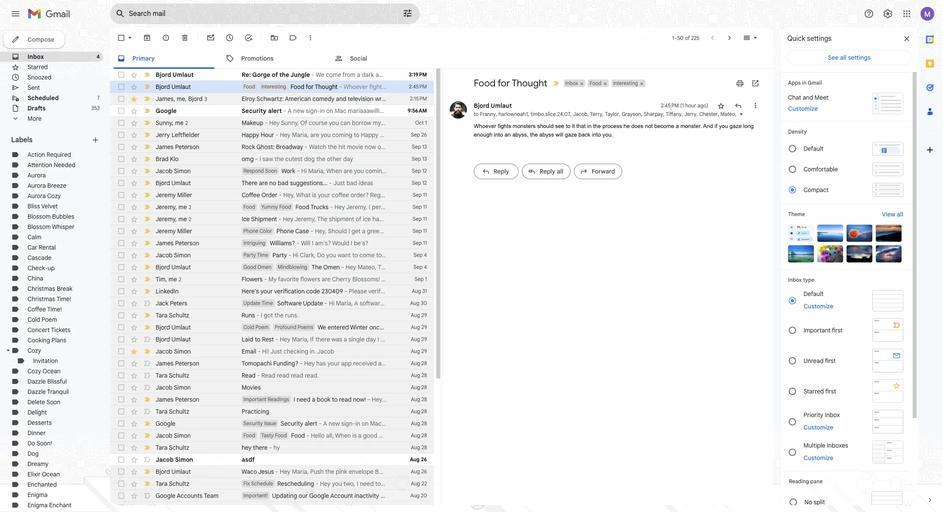 Task type: vqa. For each thing, say whether or not it's contained in the screenshot.


Task type: locate. For each thing, give the bounding box(es) containing it.
code
[[306, 288, 320, 295]]

7 row from the top
[[110, 141, 434, 153]]

1 vertical spatial do
[[28, 440, 35, 448]]

2:45 pm inside cell
[[661, 102, 679, 109]]

3 11 from the top
[[423, 216, 427, 222]]

soon inside respond soon work - hi maria, when are you coming back to work? best, jacob
[[265, 168, 277, 174]]

1 vertical spatial jeremy miller
[[156, 227, 192, 235]]

back left the work?
[[387, 167, 400, 175]]

happy down makeup on the top left
[[242, 131, 259, 139]]

1 horizontal spatial hi
[[301, 167, 307, 175]]

2 for flowers -
[[179, 276, 181, 283]]

read up movies at the bottom of the page
[[242, 372, 256, 380]]

row containing sunny
[[110, 117, 434, 129]]

0 vertical spatial back
[[579, 131, 590, 138]]

into left you.
[[592, 131, 601, 138]]

None checkbox
[[117, 34, 126, 42], [117, 71, 126, 79], [117, 107, 126, 115], [117, 131, 126, 139], [117, 143, 126, 151], [117, 167, 126, 175], [117, 191, 126, 200], [117, 203, 126, 212], [117, 215, 126, 224], [117, 227, 126, 236], [117, 239, 126, 248], [117, 251, 126, 260], [117, 299, 126, 308], [117, 311, 126, 320], [117, 335, 126, 344], [117, 432, 126, 440], [117, 444, 126, 452], [117, 456, 126, 464], [117, 468, 126, 476], [117, 34, 126, 42], [117, 71, 126, 79], [117, 107, 126, 115], [117, 131, 126, 139], [117, 143, 126, 151], [117, 167, 126, 175], [117, 191, 126, 200], [117, 203, 126, 212], [117, 215, 126, 224], [117, 227, 126, 236], [117, 239, 126, 248], [117, 251, 126, 260], [117, 299, 126, 308], [117, 311, 126, 320], [117, 335, 126, 344], [117, 432, 126, 440], [117, 444, 126, 452], [117, 456, 126, 464], [117, 468, 126, 476]]

35 row from the top
[[110, 478, 434, 490]]

yummy food
[[261, 204, 291, 210]]

6 schultz from the top
[[169, 504, 189, 512]]

best,
[[427, 167, 441, 175], [375, 468, 389, 476]]

of right 50
[[685, 35, 690, 41]]

just up coffee
[[333, 179, 345, 187]]

customize for default
[[804, 303, 833, 310]]

5 aug 28 from the top
[[411, 409, 427, 415]]

1 vertical spatial of
[[272, 71, 278, 79]]

tara for runs
[[156, 312, 167, 319]]

first for starred first
[[825, 388, 836, 395]]

customize button down priority inbox
[[799, 422, 839, 433]]

0 horizontal spatial all
[[557, 167, 563, 175]]

aug 29
[[411, 312, 427, 319], [411, 324, 427, 331], [411, 336, 427, 343], [411, 348, 427, 355]]

0 vertical spatial maria,
[[292, 131, 309, 139]]

0 horizontal spatial thought
[[315, 83, 338, 91]]

3 peterson from the top
[[175, 360, 199, 368]]

customize button up important first
[[799, 301, 839, 312]]

1 tara schultz from the top
[[156, 312, 189, 319]]

2 12 from the top
[[422, 180, 427, 186]]

reply for reply all
[[540, 167, 555, 175]]

compact
[[804, 186, 829, 194]]

2 schultz from the top
[[169, 372, 189, 380]]

0 vertical spatial cold
[[28, 316, 40, 324]]

schultz for runs
[[169, 312, 189, 319]]

me for ice
[[178, 215, 187, 223]]

whoever
[[474, 123, 496, 129]]

jack
[[156, 300, 168, 307]]

0 vertical spatial starred
[[28, 63, 48, 71]]

cozy
[[47, 192, 61, 200], [28, 347, 41, 355], [28, 368, 41, 375]]

1 vertical spatial 4
[[424, 252, 427, 258]]

0 vertical spatial sep 4
[[414, 252, 427, 258]]

all right see
[[840, 54, 847, 61]]

primary tab
[[110, 48, 218, 69]]

3 row from the top
[[110, 93, 434, 105]]

franny
[[480, 111, 496, 117]]

1 horizontal spatial tab list
[[918, 28, 942, 482]]

jungle
[[290, 71, 310, 79]]

Not starred checkbox
[[717, 101, 725, 110]]

soon down the saw
[[265, 168, 277, 174]]

1 sep 4 from the top
[[414, 252, 427, 258]]

what for hey,
[[296, 191, 311, 199]]

saw
[[262, 155, 273, 163]]

2 sep 4 from the top
[[414, 264, 427, 270]]

2 sep 11 from the top
[[413, 216, 427, 222]]

and
[[803, 94, 813, 101], [336, 95, 346, 103]]

customize down priority inbox
[[804, 424, 833, 432]]

2 vertical spatial cozy
[[28, 368, 41, 375]]

check-up link
[[28, 264, 55, 272]]

11 for -
[[423, 216, 427, 222]]

time for party
[[257, 252, 268, 258]]

0 horizontal spatial best,
[[375, 468, 389, 476]]

do inside the labels navigation
[[28, 440, 35, 448]]

umlaut
[[173, 71, 194, 79], [171, 83, 191, 91], [491, 102, 512, 110], [171, 179, 191, 187], [171, 264, 191, 271], [171, 324, 191, 332], [171, 336, 191, 344], [171, 468, 191, 476]]

4 up 7
[[97, 53, 100, 60]]

1 bad from the left
[[278, 179, 288, 187]]

aurora for aurora cozy
[[28, 192, 46, 200]]

hour
[[685, 102, 696, 109]]

5 james from the top
[[156, 396, 174, 404]]

delight
[[28, 409, 47, 417]]

aug 29 for laid to rest -
[[411, 336, 427, 343]]

2 horizontal spatial all
[[897, 211, 903, 218]]

back inside whoever fights monsters should see to it that in the process he does not become a monster. and if you gaze long enough into an abyss, the abyss will gaze back into you.
[[579, 131, 590, 138]]

for inside row
[[306, 83, 314, 91]]

2 13 from the top
[[422, 156, 427, 162]]

important inside important readings i need a book to read now! -
[[243, 396, 266, 403]]

starred inside the labels navigation
[[28, 63, 48, 71]]

settings right see
[[848, 54, 871, 61]]

see all settings
[[828, 54, 871, 61]]

multiple inboxes
[[804, 442, 848, 450]]

cold poem link
[[28, 316, 57, 324]]

hit
[[338, 143, 345, 151]]

row up yummy
[[110, 189, 434, 201]]

important up practicing
[[243, 396, 266, 403]]

0 vertical spatial flowers
[[242, 276, 263, 283]]

reply all
[[540, 167, 563, 175]]

26 row from the top
[[110, 370, 434, 382]]

blossom for blossom whisper
[[28, 223, 51, 231]]

tara for flowers
[[156, 504, 167, 512]]

required
[[47, 151, 71, 159]]

time inside update time software update -
[[262, 300, 273, 307]]

0 vertical spatial cozy
[[47, 192, 61, 200]]

0 horizontal spatial coming
[[332, 131, 352, 139]]

1 flowers from the top
[[242, 276, 263, 283]]

display density element
[[788, 129, 903, 135]]

sep
[[411, 132, 420, 138], [412, 144, 421, 150], [412, 156, 421, 162], [412, 168, 421, 174], [412, 180, 421, 186], [413, 192, 422, 198], [413, 204, 422, 210], [413, 216, 422, 222], [413, 228, 422, 234], [413, 240, 422, 246], [414, 252, 423, 258], [414, 264, 423, 270], [415, 276, 424, 283]]

and inside the chat and meet customize
[[803, 94, 813, 101]]

0 horizontal spatial is
[[312, 191, 316, 199]]

row up the tasty food
[[110, 418, 434, 430]]

jerry down hour
[[684, 111, 697, 117]]

0 horizontal spatial tab list
[[110, 48, 774, 69]]

2 blossom from the top
[[28, 223, 51, 231]]

0 vertical spatial enigma
[[28, 492, 48, 499]]

hey for hey maria, push the pink envelope best, bjord
[[280, 468, 290, 476]]

maria, up rescheduling
[[292, 468, 309, 476]]

thought for food for thought -
[[315, 83, 338, 91]]

1 horizontal spatial settings
[[848, 54, 871, 61]]

there
[[242, 179, 257, 187]]

1 up 31
[[425, 276, 427, 283]]

1 horizontal spatial are
[[310, 131, 319, 139]]

1 for sep 1
[[425, 276, 427, 283]]

1 vertical spatial time!
[[47, 306, 62, 313]]

1 horizontal spatial thought
[[512, 77, 547, 89]]

0 horizontal spatial starred
[[28, 63, 48, 71]]

row up issue on the left
[[110, 406, 434, 418]]

television
[[348, 95, 373, 103]]

all inside button
[[897, 211, 903, 218]]

0 horizontal spatial cold poem
[[28, 316, 57, 324]]

what right there!
[[301, 504, 316, 512]]

- down american on the left top of the page
[[283, 107, 286, 115]]

interesting up schwartz:
[[261, 83, 286, 90]]

inbox up starred 'link'
[[28, 53, 44, 61]]

party
[[272, 252, 287, 259], [243, 252, 256, 258]]

starred up priority
[[804, 388, 824, 395]]

0 vertical spatial is
[[312, 191, 316, 199]]

1 vertical spatial what
[[301, 504, 316, 512]]

cooking
[[28, 337, 50, 344]]

2 aurora from the top
[[28, 182, 46, 190]]

best, right the work?
[[427, 167, 441, 175]]

row up hour
[[110, 117, 434, 129]]

row up the saw
[[110, 141, 434, 153]]

- left hi!
[[258, 348, 261, 356]]

1 vertical spatial sep 12
[[412, 180, 427, 186]]

50
[[677, 35, 684, 41]]

1 sep 11 from the top
[[413, 204, 427, 210]]

type
[[803, 277, 814, 283]]

32 row from the top
[[110, 442, 434, 454]]

0 vertical spatial blossom
[[28, 213, 51, 221]]

dazzle blissful
[[28, 378, 67, 386]]

tara schultz for read - read read read read.
[[156, 372, 189, 380]]

29 for email - hi! just checking in. jacob
[[421, 348, 427, 355]]

favorite
[[358, 504, 379, 512]]

scheduled
[[28, 94, 59, 102]]

bjord for 16th row from the bottom
[[156, 324, 170, 332]]

2 aug 29 from the top
[[411, 324, 427, 331]]

do inside food for thought main content
[[317, 252, 325, 259]]

coffee for coffee time!
[[28, 306, 46, 313]]

to right want
[[352, 252, 358, 259]]

2 reply from the left
[[540, 167, 555, 175]]

22
[[422, 481, 427, 487]]

row down yummy
[[110, 213, 434, 225]]

aurora breeze
[[28, 182, 66, 190]]

2 for makeup -
[[185, 120, 188, 126]]

multiple
[[804, 442, 825, 450]]

to inside whoever fights monsters should see to it that in the process he does not become a monster. and if you gaze long enough into an abyss, the abyss will gaze back into you.
[[566, 123, 571, 129]]

1 row from the top
[[110, 69, 434, 81]]

hy
[[273, 444, 280, 452]]

sep inside rock ghost: broadway - watch the hit movie now on the stage! sep 13
[[412, 144, 421, 150]]

row
[[110, 69, 434, 81], [110, 81, 434, 93], [110, 93, 434, 105], [110, 105, 434, 117], [110, 117, 434, 129], [110, 129, 434, 141], [110, 141, 434, 153], [110, 153, 434, 165], [110, 165, 459, 177], [110, 177, 434, 189], [110, 189, 434, 201], [110, 201, 434, 213], [110, 213, 434, 225], [110, 225, 434, 237], [110, 237, 434, 249], [110, 249, 434, 261], [110, 261, 434, 273], [110, 273, 434, 286], [110, 286, 434, 298], [110, 298, 434, 310], [110, 310, 434, 322], [110, 322, 434, 334], [110, 334, 434, 346], [110, 346, 434, 358], [110, 358, 434, 370], [110, 370, 434, 382], [110, 382, 434, 394], [110, 394, 434, 406], [110, 406, 434, 418], [110, 418, 434, 430], [110, 430, 434, 442], [110, 442, 434, 454], [110, 454, 434, 466], [110, 466, 434, 478], [110, 478, 434, 490], [110, 490, 434, 502], [110, 502, 434, 513]]

0 vertical spatial sep 12
[[412, 168, 427, 174]]

dazzle for dazzle blissful
[[28, 378, 46, 386]]

1 schultz from the top
[[169, 312, 189, 319]]

coffee up cold poem link at the left bottom
[[28, 306, 46, 313]]

1
[[672, 35, 674, 41], [425, 120, 427, 126], [425, 276, 427, 283]]

1 blossom from the top
[[28, 213, 51, 221]]

1 reply from the left
[[494, 167, 509, 175]]

row down schwartz:
[[110, 105, 434, 117]]

1 vertical spatial all
[[557, 167, 563, 175]]

0 vertical spatial jeremy miller
[[156, 191, 192, 199]]

0 vertical spatial 2:45 pm
[[409, 83, 427, 90]]

hey there - hy
[[242, 444, 280, 452]]

happy hour - hey maria, are you coming to happy hour?
[[242, 131, 396, 139]]

inbox type element
[[788, 277, 903, 283]]

account
[[330, 492, 353, 500]]

None search field
[[110, 3, 420, 24]]

ice shipment -
[[242, 215, 283, 223]]

cold poem up laid to rest -
[[243, 324, 269, 331]]

2 dazzle from the top
[[28, 388, 46, 396]]

james for williams?
[[156, 240, 174, 247]]

row up readings at the left of page
[[110, 382, 434, 394]]

all inside 'button'
[[840, 54, 847, 61]]

schwartz:
[[257, 95, 284, 103]]

row down the tasty food
[[110, 442, 434, 454]]

first for important first
[[832, 327, 843, 334]]

poem up laid to rest -
[[255, 324, 269, 331]]

row down the updating
[[110, 502, 434, 513]]

jerry leftfielder
[[156, 131, 200, 139]]

view all
[[882, 211, 903, 218]]

runs - i got the runs.
[[242, 312, 299, 319]]

2 vertical spatial 4
[[424, 264, 427, 270]]

row up "flowers -"
[[110, 261, 434, 273]]

0 horizontal spatial reply
[[494, 167, 509, 175]]

ghost:
[[256, 143, 275, 151]]

1 vertical spatial settings
[[848, 54, 871, 61]]

hello
[[269, 504, 282, 512]]

2 flowers from the top
[[242, 504, 263, 512]]

0 horizontal spatial our
[[299, 492, 308, 500]]

and right chat
[[803, 94, 813, 101]]

1 13 from the top
[[422, 144, 427, 150]]

row down the color at the top left of page
[[110, 237, 434, 249]]

2 jeremy , me 2 from the top
[[156, 215, 191, 223]]

1 happy from the left
[[242, 131, 259, 139]]

1 11 from the top
[[423, 192, 427, 198]]

0 vertical spatial do
[[317, 252, 325, 259]]

all inside food for thought main content
[[557, 167, 563, 175]]

christmas time! link
[[28, 295, 71, 303]]

report spam image
[[162, 34, 170, 42]]

aug 26 for waco jesus
[[411, 469, 427, 475]]

5 row from the top
[[110, 117, 434, 129]]

the down terry
[[593, 123, 601, 129]]

24 row from the top
[[110, 346, 434, 358]]

0 horizontal spatial your
[[261, 288, 273, 295]]

writer.
[[375, 95, 392, 103]]

oct
[[415, 120, 424, 126]]

elroy
[[242, 95, 255, 103]]

starred for starred first
[[804, 388, 824, 395]]

james peterson for -
[[156, 360, 199, 368]]

me for flowers
[[169, 275, 177, 283]]

2 jeremy miller from the top
[[156, 227, 192, 235]]

soon for delete
[[46, 399, 60, 406]]

1 vertical spatial soon
[[46, 399, 60, 406]]

cozy down 'breeze'
[[47, 192, 61, 200]]

0 horizontal spatial back
[[387, 167, 400, 175]]

should
[[537, 123, 554, 129]]

0 vertical spatial 13
[[422, 144, 427, 150]]

2 inside tim , me 2
[[179, 276, 181, 283]]

2 vertical spatial 26
[[421, 469, 427, 475]]

customize for priority inbox
[[804, 424, 833, 432]]

28 row from the top
[[110, 394, 434, 406]]

- right jesus on the bottom of the page
[[276, 468, 278, 476]]

promotions tab
[[219, 48, 327, 69]]

cooking plans
[[28, 337, 66, 344]]

enigma down enigma link
[[28, 502, 48, 510]]

1 james from the top
[[156, 95, 174, 103]]

cold inside the labels navigation
[[28, 316, 40, 324]]

13 row from the top
[[110, 213, 434, 225]]

me
[[177, 95, 185, 103], [175, 119, 184, 127], [178, 203, 187, 211], [178, 215, 187, 223], [169, 275, 177, 283]]

reply down an
[[494, 167, 509, 175]]

0 vertical spatial dazzle
[[28, 378, 46, 386]]

1 enigma from the top
[[28, 492, 48, 499]]

google
[[156, 107, 177, 115], [156, 420, 175, 428], [156, 492, 175, 500], [309, 492, 329, 500]]

1 vertical spatial aurora
[[28, 182, 46, 190]]

2 read from the left
[[261, 372, 275, 380]]

2 inside sunny , me 2
[[185, 120, 188, 126]]

poem inside food for thought main content
[[255, 324, 269, 331]]

update down here's
[[243, 300, 261, 307]]

bjord for 15th row from the bottom
[[156, 336, 170, 344]]

inbox left food button
[[565, 80, 578, 86]]

tab list
[[918, 28, 942, 482], [110, 48, 774, 69]]

dinner link
[[28, 430, 46, 437]]

time!
[[56, 295, 71, 303], [47, 306, 62, 313]]

for
[[498, 77, 510, 89], [306, 83, 314, 91]]

update down code
[[303, 300, 323, 307]]

is for your
[[312, 191, 316, 199]]

3 jacob simon from the top
[[156, 348, 191, 356]]

customize button down chat
[[783, 104, 823, 114]]

time! for coffee time!
[[47, 306, 62, 313]]

1 12 from the top
[[422, 168, 427, 174]]

customize up important first
[[804, 303, 833, 310]]

0 vertical spatial ocean
[[43, 368, 61, 375]]

3 26 from the top
[[421, 469, 427, 475]]

3 aug 28 from the top
[[411, 384, 427, 391]]

8 row from the top
[[110, 153, 434, 165]]

reply down abyss
[[540, 167, 555, 175]]

james peterson
[[156, 143, 199, 151], [156, 240, 199, 247], [156, 360, 199, 368], [156, 396, 199, 404]]

0 horizontal spatial soon
[[46, 399, 60, 406]]

4 28 from the top
[[421, 396, 427, 403]]

snooze image
[[225, 34, 234, 42]]

0 horizontal spatial bad
[[278, 179, 288, 187]]

0 vertical spatial jerry
[[684, 111, 697, 117]]

hour
[[261, 131, 274, 139]]

ocean
[[43, 368, 61, 375], [42, 471, 60, 479]]

1 vertical spatial 2:45 pm
[[661, 102, 679, 109]]

maria, for are
[[292, 131, 309, 139]]

7 aug 28 from the top
[[411, 433, 427, 439]]

2 26 from the top
[[421, 457, 427, 463]]

0 vertical spatial your
[[318, 191, 330, 199]]

8 aug 28 from the top
[[411, 445, 427, 451]]

omen for good
[[258, 264, 272, 270]]

row down hi!
[[110, 358, 434, 370]]

aurora down attention
[[28, 172, 46, 179]]

do soon! link
[[28, 440, 52, 448]]

0 vertical spatial settings
[[807, 34, 832, 43]]

0 horizontal spatial cold
[[28, 316, 40, 324]]

0 vertical spatial what
[[296, 191, 311, 199]]

cozy down invitation link
[[28, 368, 41, 375]]

1 vertical spatial coffee
[[28, 306, 46, 313]]

37 row from the top
[[110, 502, 434, 513]]

0 vertical spatial hey
[[280, 131, 290, 139]]

happy up the now
[[361, 131, 378, 139]]

row up runs - i got the runs.
[[110, 298, 434, 310]]

1 aug 28 from the top
[[411, 360, 427, 367]]

0 vertical spatial time
[[257, 252, 268, 258]]

coffee inside food for thought main content
[[242, 191, 260, 199]]

aurora up bliss
[[28, 192, 46, 200]]

james for i need a book to read now!
[[156, 396, 174, 404]]

tara for practicing
[[156, 408, 167, 416]]

sep 11 for -
[[413, 216, 427, 222]]

jeremy , me 2 for -
[[156, 215, 191, 223]]

1 vertical spatial jeremy , me 2
[[156, 215, 191, 223]]

1 sep 12 from the top
[[412, 168, 427, 174]]

blossom for blossom bubbles
[[28, 213, 51, 221]]

customize down chat
[[788, 105, 818, 113]]

4 11 from the top
[[423, 228, 427, 234]]

0 horizontal spatial omen
[[258, 264, 272, 270]]

13 up the work?
[[422, 156, 427, 162]]

4 james peterson from the top
[[156, 396, 199, 404]]

- right trucks
[[330, 203, 333, 211]]

sep 12 for bjord umlaut
[[412, 180, 427, 186]]

dazzle up the delete
[[28, 388, 46, 396]]

reading pane element
[[789, 479, 903, 485]]

labels
[[11, 136, 33, 144]]

17 row from the top
[[110, 261, 434, 273]]

- right the runs
[[256, 312, 259, 319]]

flowers for flowers -
[[242, 276, 263, 283]]

3 29 from the top
[[421, 336, 427, 343]]

inbox button
[[564, 80, 579, 87]]

here's your verification code 230409 -
[[242, 288, 349, 295]]

party up good
[[243, 252, 256, 258]]

1 horizontal spatial and
[[803, 94, 813, 101]]

3 james peterson from the top
[[156, 360, 199, 368]]

row down ghost:
[[110, 153, 434, 165]]

2:15 pm
[[410, 95, 427, 102]]

tara
[[156, 312, 167, 319], [156, 372, 167, 380], [156, 408, 167, 416], [156, 444, 167, 452], [156, 480, 167, 488], [156, 504, 167, 512], [418, 504, 429, 512]]

advanced search options image
[[399, 5, 416, 22]]

important first
[[804, 327, 843, 334]]

enigma for enigma link
[[28, 492, 48, 499]]

sep 11
[[413, 204, 427, 210], [413, 216, 427, 222], [413, 228, 427, 234], [413, 240, 427, 246]]

2 default from the top
[[804, 290, 824, 298]]

0 vertical spatial default
[[804, 145, 824, 153]]

more image
[[306, 34, 315, 42]]

tab list containing primary
[[110, 48, 774, 69]]

do soon!
[[28, 440, 52, 448]]

row up order
[[110, 177, 434, 189]]

cold poem inside food for thought main content
[[243, 324, 269, 331]]

13 up sep 13
[[422, 144, 427, 150]]

time! down break
[[56, 295, 71, 303]]

and inside food for thought main content
[[336, 95, 346, 103]]

social tab
[[328, 48, 436, 69]]

settings right quick
[[807, 34, 832, 43]]

23 row from the top
[[110, 334, 434, 346]]

sep 13
[[412, 156, 427, 162]]

4 peterson from the top
[[175, 396, 199, 404]]

0 horizontal spatial hi
[[293, 252, 298, 259]]

does
[[631, 123, 644, 129]]

apps
[[788, 80, 801, 86]]

for up harlownoah1
[[498, 77, 510, 89]]

peterson for i need a book to read now!
[[175, 396, 199, 404]]

maria, for push
[[292, 468, 309, 476]]

aurora for aurora link
[[28, 172, 46, 179]]

2 miller from the top
[[177, 227, 192, 235]]

0 horizontal spatial and
[[336, 95, 346, 103]]

4 inside the labels navigation
[[97, 53, 100, 60]]

williams?
[[270, 240, 295, 247]]

jeremy miller
[[156, 191, 192, 199], [156, 227, 192, 235]]

0 vertical spatial miller
[[177, 191, 192, 199]]

ocean up dazzle blissful link on the bottom left
[[43, 368, 61, 375]]

0 horizontal spatial party
[[243, 252, 256, 258]]

no split
[[805, 499, 825, 507]]

for up elroy schwartz: american comedy and television writer.
[[306, 83, 314, 91]]

2 sep 12 from the top
[[412, 180, 427, 186]]

security inside security issue security alert -
[[243, 421, 263, 427]]

christmas for christmas break
[[28, 285, 55, 293]]

scheduled link
[[28, 94, 59, 102]]

all for reply
[[557, 167, 563, 175]]

0 horizontal spatial coffee
[[28, 306, 46, 313]]

1 vertical spatial your
[[261, 288, 273, 295]]

1 horizontal spatial coffee
[[242, 191, 260, 199]]

see
[[555, 123, 564, 129]]

0 vertical spatial cold poem
[[28, 316, 57, 324]]

grayson
[[622, 111, 641, 117]]

dinner
[[28, 430, 46, 437]]

time inside party time party - hi clark, do you want to come to our party?
[[257, 252, 268, 258]]

row containing james
[[110, 93, 434, 105]]

0 horizontal spatial a
[[312, 396, 315, 404]]

4 aug 29 from the top
[[411, 348, 427, 355]]

0 horizontal spatial do
[[28, 440, 35, 448]]

sep 12 down the work?
[[412, 180, 427, 186]]

row containing jerry leftfielder
[[110, 129, 434, 141]]

is up food trucks -
[[312, 191, 316, 199]]

1 vertical spatial enigma
[[28, 502, 48, 510]]

coffee inside the labels navigation
[[28, 306, 46, 313]]

2 tara schultz from the top
[[156, 372, 189, 380]]

2 vertical spatial 1
[[425, 276, 427, 283]]

to right laid
[[255, 336, 260, 344]]

1 horizontal spatial is
[[317, 504, 321, 512]]

food inside button
[[590, 80, 602, 86]]

sep 12 down sep 13
[[412, 168, 427, 174]]

other
[[327, 155, 342, 163]]

0 vertical spatial jeremy , me 2
[[156, 203, 191, 211]]

calm
[[28, 233, 41, 241]]

inbox inside button
[[565, 80, 578, 86]]

None checkbox
[[117, 83, 126, 91], [117, 95, 126, 103], [117, 119, 126, 127], [117, 155, 126, 163], [117, 179, 126, 187], [117, 263, 126, 272], [117, 275, 126, 284], [117, 287, 126, 296], [117, 323, 126, 332], [117, 347, 126, 356], [117, 359, 126, 368], [117, 372, 126, 380], [117, 384, 126, 392], [117, 396, 126, 404], [117, 408, 126, 416], [117, 420, 126, 428], [117, 480, 126, 488], [117, 492, 126, 501], [117, 504, 126, 513], [117, 83, 126, 91], [117, 95, 126, 103], [117, 119, 126, 127], [117, 155, 126, 163], [117, 179, 126, 187], [117, 263, 126, 272], [117, 275, 126, 284], [117, 287, 126, 296], [117, 323, 126, 332], [117, 347, 126, 356], [117, 359, 126, 368], [117, 372, 126, 380], [117, 384, 126, 392], [117, 396, 126, 404], [117, 408, 126, 416], [117, 420, 126, 428], [117, 480, 126, 488], [117, 492, 126, 501], [117, 504, 126, 513]]

asdf link
[[242, 456, 387, 464]]

movies
[[242, 384, 261, 392]]

0 vertical spatial soon
[[265, 168, 277, 174]]

settings inside 'button'
[[848, 54, 871, 61]]

1 horizontal spatial our
[[383, 252, 393, 259]]

1 horizontal spatial read
[[261, 372, 275, 380]]

inbox inside the labels navigation
[[28, 53, 44, 61]]

0 vertical spatial 26
[[421, 132, 427, 138]]

hi!
[[262, 348, 269, 356]]

customize down multiple
[[804, 454, 833, 462]]

party down williams?
[[272, 252, 287, 259]]

1 horizontal spatial cold poem
[[243, 324, 269, 331]]

of for the
[[272, 71, 278, 79]]

food for thought main content
[[110, 28, 942, 513]]

dazzle for dazzle tranquil
[[28, 388, 46, 396]]

come
[[359, 252, 375, 259]]

3 sep 11 from the top
[[413, 228, 427, 234]]

1 horizontal spatial read
[[291, 372, 303, 380]]

the right dog on the left of the page
[[316, 155, 325, 163]]

0 horizontal spatial jerry
[[156, 131, 170, 139]]

row up hi!
[[110, 334, 434, 346]]

security for issue
[[243, 421, 263, 427]]

hi left clark,
[[293, 252, 298, 259]]

into left an
[[494, 131, 503, 138]]

james peterson for i need a book to read now!
[[156, 396, 199, 404]]

case
[[295, 227, 309, 235]]

in inside whoever fights monsters should see to it that in the process he does not become a monster. and if you gaze long enough into an abyss, the abyss will gaze back into you.
[[587, 123, 592, 129]]

1 vertical spatial back
[[387, 167, 400, 175]]

2 peterson from the top
[[175, 240, 199, 247]]

29 for laid to rest -
[[421, 336, 427, 343]]

2 into from the left
[[592, 131, 601, 138]]

15 row from the top
[[110, 237, 434, 249]]

1 29 from the top
[[421, 312, 427, 319]]

customize button for default
[[799, 301, 839, 312]]

sep 4
[[414, 252, 427, 258], [414, 264, 427, 270]]

tara for read
[[156, 372, 167, 380]]

ocean for cozy ocean
[[43, 368, 61, 375]]

flowers up here's
[[242, 276, 263, 283]]

priority inbox
[[804, 411, 840, 419]]

time up good omen
[[257, 252, 268, 258]]

soon inside the labels navigation
[[46, 399, 60, 406]]

aurora down aurora link
[[28, 182, 46, 190]]

1 vertical spatial gaze
[[565, 131, 577, 138]]

sep 4 right party?
[[414, 252, 427, 258]]

1 horizontal spatial do
[[317, 252, 325, 259]]

dazzle blissful link
[[28, 378, 67, 386]]

0 vertical spatial aurora
[[28, 172, 46, 179]]

1 vertical spatial poem
[[255, 324, 269, 331]]

move to image
[[270, 34, 279, 42]]

reading pane
[[789, 479, 823, 485]]



Task type: describe. For each thing, give the bounding box(es) containing it.
needed
[[54, 161, 75, 169]]

important readings i need a book to read now! -
[[243, 396, 372, 404]]

work?
[[409, 167, 425, 175]]

2 vertical spatial are
[[259, 179, 268, 187]]

check-up
[[28, 264, 55, 272]]

1 read from the left
[[242, 372, 256, 380]]

sunny , me 2
[[156, 119, 188, 127]]

delete soon
[[28, 399, 60, 406]]

22 row from the top
[[110, 322, 434, 334]]

to left franny
[[474, 111, 479, 117]]

- down good omen
[[264, 276, 267, 283]]

important! updating our google account inactivity policy
[[243, 492, 397, 500]]

12 for jacob simon
[[422, 168, 427, 174]]

to left the work?
[[402, 167, 407, 175]]

row containing tim
[[110, 273, 434, 286]]

row containing google accounts team
[[110, 490, 434, 502]]

- up mindblowing
[[289, 252, 291, 259]]

you up ideas
[[354, 167, 364, 175]]

practicing
[[242, 408, 269, 416]]

watch
[[309, 143, 326, 151]]

- down push
[[316, 480, 318, 488]]

aug 29 for runs - i got the runs.
[[411, 312, 427, 319]]

0 horizontal spatial settings
[[807, 34, 832, 43]]

starred first
[[804, 388, 836, 395]]

comedy
[[313, 95, 334, 103]]

aurora link
[[28, 172, 46, 179]]

toggle split pane mode image
[[743, 34, 751, 42]]

coffee time!
[[28, 306, 62, 313]]

sep 11 for williams?
[[413, 240, 427, 246]]

- down the checking
[[300, 360, 303, 368]]

team
[[204, 492, 219, 500]]

2 horizontal spatial read
[[339, 396, 352, 404]]

1 horizontal spatial best,
[[427, 167, 441, 175]]

4 aug 28 from the top
[[411, 396, 427, 403]]

11 row from the top
[[110, 189, 434, 201]]

5 jacob simon from the top
[[156, 432, 191, 440]]

intriguing williams? - will i am's? would i be's?
[[243, 240, 368, 247]]

inbox right priority
[[825, 411, 840, 419]]

2 11 from the top
[[423, 204, 427, 210]]

- right the 230409
[[344, 288, 347, 295]]

security for alert
[[242, 107, 267, 115]]

enchant
[[49, 502, 72, 510]]

sep 12 for jacob simon
[[412, 168, 427, 174]]

phone inside phone color phone case -
[[243, 228, 258, 234]]

31 row from the top
[[110, 430, 434, 442]]

4 row from the top
[[110, 105, 434, 117]]

schultz for read
[[169, 372, 189, 380]]

shipment
[[251, 215, 277, 223]]

labels image
[[289, 34, 298, 42]]

cozy for cozy link
[[28, 347, 41, 355]]

row containing linkedin
[[110, 286, 434, 298]]

2:45 pm (1 hour ago) cell
[[661, 101, 708, 110]]

you up the omen -
[[326, 252, 336, 259]]

1 vertical spatial maria,
[[308, 167, 325, 175]]

read - read read read read.
[[242, 372, 319, 380]]

sep 11 for phone case
[[413, 228, 427, 234]]

now
[[365, 143, 376, 151]]

rescheduling
[[277, 480, 314, 488]]

update time software update -
[[243, 300, 329, 307]]

christmas for christmas time!
[[28, 295, 55, 303]]

34 row from the top
[[110, 466, 434, 478]]

i left need
[[294, 396, 295, 404]]

now!
[[353, 396, 366, 404]]

- up hour
[[265, 119, 268, 127]]

bjord for second row
[[156, 83, 170, 91]]

1 peterson from the top
[[175, 143, 199, 151]]

1 vertical spatial just
[[270, 348, 282, 356]]

the left "hit"
[[328, 143, 337, 151]]

the left pink
[[325, 468, 334, 476]]

quick settings element
[[787, 34, 832, 50]]

james for -
[[156, 360, 174, 368]]

inbox for the "inbox" button
[[565, 80, 578, 86]]

cozy ocean link
[[28, 368, 61, 375]]

interesting inside interesting button
[[613, 80, 638, 86]]

a inside whoever fights monsters should see to it that in the process he does not become a monster. and if you gaze long enough into an abyss, the abyss will gaze back into you.
[[676, 123, 679, 129]]

tomopachi
[[242, 360, 272, 368]]

tomopachi funding? -
[[242, 360, 304, 368]]

25 row from the top
[[110, 358, 434, 370]]

enigma for enigma enchant
[[28, 502, 48, 510]]

hey for hey maria, are you coming to happy hour?
[[280, 131, 290, 139]]

reply for reply
[[494, 167, 509, 175]]

customize button for multiple inboxes
[[799, 453, 839, 463]]

26 for asdf
[[421, 457, 427, 463]]

comfortable
[[804, 166, 838, 173]]

sep 1
[[415, 276, 427, 283]]

bjord for first row
[[156, 71, 171, 79]]

enigma enchant
[[28, 502, 72, 510]]

readings
[[268, 396, 289, 403]]

movie
[[347, 143, 363, 151]]

- right the now!
[[368, 396, 370, 404]]

5 28 from the top
[[421, 409, 427, 415]]

- left i
[[255, 155, 258, 163]]

12 for bjord umlaut
[[422, 180, 427, 186]]

older image
[[725, 34, 734, 42]]

bjord for 21th row from the bottom of the food for thought main content
[[156, 264, 170, 271]]

row containing brad klo
[[110, 153, 434, 165]]

6 jacob simon from the top
[[156, 456, 193, 464]]

me for makeup
[[175, 119, 184, 127]]

day
[[343, 155, 353, 163]]

important for important first
[[804, 327, 831, 334]]

2 jacob simon from the top
[[156, 252, 191, 259]]

cozy for cozy ocean
[[28, 368, 41, 375]]

the left abyss
[[530, 131, 538, 138]]

tara for hey there
[[156, 444, 167, 452]]

ago)
[[698, 102, 708, 109]]

i left got on the left of the page
[[261, 312, 262, 319]]

gorge
[[252, 71, 270, 79]]

11 for phone case
[[423, 228, 427, 234]]

ice
[[242, 215, 250, 223]]

16 row from the top
[[110, 249, 434, 261]]

- up asdf "link"
[[307, 432, 309, 440]]

- left hey,
[[279, 191, 282, 199]]

- right rest
[[276, 336, 278, 344]]

1 28 from the top
[[421, 360, 427, 367]]

omen for the
[[323, 264, 340, 271]]

for for food for thought
[[498, 77, 510, 89]]

inbox for inbox type
[[788, 277, 802, 283]]

no
[[269, 179, 276, 187]]

- left hy
[[269, 444, 272, 452]]

be's?
[[354, 240, 368, 247]]

clark,
[[300, 252, 316, 259]]

2 28 from the top
[[421, 372, 427, 379]]

delete image
[[181, 34, 189, 42]]

coffee order - hey, what is your coffee order? regards, jeremy sep 11
[[242, 191, 427, 199]]

5 tara schultz from the top
[[156, 480, 189, 488]]

thought for food for thought
[[512, 77, 547, 89]]

- down want
[[341, 264, 344, 271]]

aurora breeze link
[[28, 182, 66, 190]]

poems
[[298, 324, 313, 331]]

1 jacob simon from the top
[[156, 167, 191, 175]]

customize inside the chat and meet customize
[[788, 105, 818, 113]]

bjord for 34th row from the top of the food for thought main content
[[156, 468, 170, 476]]

order
[[261, 191, 277, 199]]

sunny
[[156, 119, 172, 127]]

security up food -
[[281, 420, 303, 428]]

process
[[603, 123, 622, 129]]

1 jeremy miller from the top
[[156, 191, 192, 199]]

update inside update time software update -
[[243, 300, 261, 307]]

snoozed
[[28, 74, 51, 81]]

will
[[301, 240, 310, 247]]

- left will
[[297, 240, 299, 247]]

compose
[[28, 36, 54, 43]]

0 horizontal spatial interesting
[[261, 83, 286, 90]]

jeremy , me 2 for food trucks
[[156, 203, 191, 211]]

peterson for -
[[175, 360, 199, 368]]

good omen
[[243, 264, 272, 270]]

verification
[[274, 288, 305, 295]]

party inside party time party - hi clark, do you want to come to our party?
[[243, 252, 256, 258]]

0 vertical spatial 1
[[672, 35, 674, 41]]

i right will
[[312, 240, 314, 247]]

rental
[[39, 244, 56, 252]]

13 inside rock ghost: broadway - watch the hit movie now on the stage! sep 13
[[422, 144, 427, 150]]

- right case
[[311, 227, 313, 235]]

hi for hi clark, do you want to come to our party?
[[293, 252, 298, 259]]

quick settings
[[787, 34, 832, 43]]

blossom bubbles
[[28, 213, 74, 221]]

2:45 pm for 2:45 pm
[[409, 83, 427, 90]]

cooking plans link
[[28, 337, 66, 344]]

- left hello
[[264, 504, 267, 512]]

1 horizontal spatial party
[[272, 252, 287, 259]]

you inside whoever fights monsters should see to it that in the process he does not become a monster. and if you gaze long enough into an abyss, the abyss will gaze back into you.
[[719, 123, 728, 129]]

blossom whisper link
[[28, 223, 74, 231]]

2 horizontal spatial are
[[344, 167, 353, 175]]

1 miller from the top
[[177, 191, 192, 199]]

3 schultz from the top
[[169, 408, 189, 416]]

main menu image
[[10, 9, 21, 19]]

to right book
[[332, 396, 338, 404]]

6 28 from the top
[[421, 421, 427, 427]]

tara schultz for flowers - hello there! what is everybody's favorite flower? love, tara
[[156, 504, 189, 512]]

poem inside the labels navigation
[[42, 316, 57, 324]]

long
[[743, 123, 754, 129]]

i left "be's?"
[[351, 240, 352, 247]]

the right on
[[386, 143, 395, 151]]

1 into from the left
[[494, 131, 503, 138]]

1 vertical spatial jerry
[[156, 131, 170, 139]]

the right the saw
[[275, 155, 284, 163]]

2 bad from the left
[[347, 179, 357, 187]]

8 28 from the top
[[421, 445, 427, 451]]

labels heading
[[11, 136, 91, 144]]

0 vertical spatial just
[[333, 179, 345, 187]]

1 vertical spatial coming
[[365, 167, 386, 175]]

- right work
[[297, 167, 300, 175]]

- down practicing link
[[319, 420, 322, 428]]

got
[[264, 312, 273, 319]]

james peterson for williams?
[[156, 240, 199, 247]]

customize button for chat and meet
[[783, 104, 823, 114]]

not starred image
[[717, 101, 725, 110]]

1 26 from the top
[[421, 132, 427, 138]]

support image
[[864, 9, 874, 19]]

11 inside coffee order - hey, what is your coffee order? regards, jeremy sep 11
[[423, 192, 427, 198]]

cold poem inside the labels navigation
[[28, 316, 57, 324]]

0 horizontal spatial read
[[277, 372, 289, 380]]

rock
[[242, 143, 255, 151]]

checking
[[283, 348, 308, 356]]

interesting button
[[611, 80, 639, 87]]

elixir ocean link
[[28, 471, 60, 479]]

tranquil
[[47, 388, 69, 396]]

- down tomopachi
[[257, 372, 260, 380]]

4 jacob simon from the top
[[156, 384, 191, 392]]

Search mail text field
[[129, 9, 378, 18]]

tara schultz for runs - i got the runs.
[[156, 312, 189, 319]]

blissful
[[47, 378, 67, 386]]

flowers for flowers - hello there! what is everybody's favorite flower? love, tara
[[242, 504, 263, 512]]

0 vertical spatial gaze
[[730, 123, 742, 129]]

inbox for inbox link
[[28, 53, 44, 61]]

aug 26 for asdf
[[410, 457, 427, 463]]

1 horizontal spatial phone
[[276, 227, 294, 235]]

- up food for thought -
[[312, 71, 314, 79]]

all for see
[[840, 54, 847, 61]]

0 vertical spatial our
[[383, 252, 393, 259]]

is for everybody's
[[317, 504, 321, 512]]

sent
[[28, 84, 40, 92]]

2 row from the top
[[110, 81, 434, 93]]

customize button for priority inbox
[[799, 422, 839, 433]]

customize for multiple inboxes
[[804, 454, 833, 462]]

email
[[242, 348, 256, 356]]

archive image
[[143, 34, 151, 42]]

3 tara schultz from the top
[[156, 408, 189, 416]]

row containing jack peters
[[110, 298, 434, 310]]

3 28 from the top
[[421, 384, 427, 391]]

cutest
[[285, 155, 303, 163]]

coffee time! link
[[28, 306, 62, 313]]

peterson for williams?
[[175, 240, 199, 247]]

21 row from the top
[[110, 310, 434, 322]]

am's?
[[315, 240, 331, 247]]

- down when
[[329, 179, 332, 187]]

2 for ice shipment -
[[189, 216, 191, 223]]

- right hour
[[276, 131, 278, 139]]

omg
[[242, 155, 254, 163]]

funding?
[[273, 360, 298, 368]]

11 for williams?
[[423, 240, 427, 246]]

starred for starred 'link'
[[28, 63, 48, 71]]

what for there!
[[301, 504, 316, 512]]

broadway
[[276, 143, 303, 151]]

envelope
[[349, 468, 374, 476]]

hi for hi maria, when are you coming back to work? best, jacob
[[301, 167, 307, 175]]

26 for waco jesus
[[421, 469, 427, 475]]

time! for christmas time!
[[56, 295, 71, 303]]

0 vertical spatial alert
[[268, 107, 282, 115]]

- down the 230409
[[325, 300, 327, 307]]

aug 29 for email - hi! just checking in. jacob
[[411, 348, 427, 355]]

cold inside food for thought main content
[[243, 324, 254, 331]]

schultz for hey
[[169, 444, 189, 452]]

add to tasks image
[[244, 34, 253, 42]]

dog
[[28, 450, 39, 458]]

phone color phone case -
[[243, 227, 315, 235]]

14 row from the top
[[110, 225, 434, 237]]

1 for oct 1
[[425, 120, 427, 126]]

to right come on the left of the page
[[376, 252, 382, 259]]

0 horizontal spatial gaze
[[565, 131, 577, 138]]

plans
[[52, 337, 66, 344]]

27 row from the top
[[110, 382, 434, 394]]

show details image
[[739, 112, 744, 117]]

all for view
[[897, 211, 903, 218]]

33 row from the top
[[110, 454, 434, 466]]

10 row from the top
[[110, 177, 434, 189]]

coffee for coffee order - hey, what is your coffee order? regards, jeremy sep 11
[[242, 191, 260, 199]]

enigma enchant link
[[28, 502, 72, 510]]

the left jungle
[[279, 71, 289, 79]]

theme element
[[788, 210, 805, 219]]

see all settings button
[[787, 50, 911, 65]]

winter
[[350, 324, 368, 332]]

you up 'watch'
[[321, 131, 331, 139]]

dreamy
[[28, 461, 49, 468]]

1 vertical spatial our
[[299, 492, 308, 500]]

1 default from the top
[[804, 145, 824, 153]]

labels navigation
[[0, 28, 110, 513]]

- up elroy schwartz: american comedy and television writer.
[[339, 83, 342, 91]]

peters
[[170, 300, 187, 307]]

- up phone color phone case -
[[279, 215, 281, 223]]

search mail image
[[113, 6, 128, 22]]

desserts link
[[28, 419, 52, 427]]

bjord for tenth row
[[156, 179, 170, 187]]

9 row from the top
[[110, 165, 459, 177]]

gmail image
[[28, 5, 74, 22]]

settings image
[[883, 9, 893, 19]]

for for food for thought -
[[306, 83, 314, 91]]

regards,
[[370, 191, 394, 199]]

1 james peterson from the top
[[156, 143, 199, 151]]

unread
[[804, 357, 824, 365]]

6 aug 28 from the top
[[411, 421, 427, 427]]

movies link
[[242, 384, 387, 392]]

to up 'movie'
[[354, 131, 359, 139]]

2 aug 28 from the top
[[411, 372, 427, 379]]

29 row from the top
[[110, 406, 434, 418]]

elroy schwartz: american comedy and television writer. link
[[242, 95, 392, 103]]

car
[[28, 244, 37, 252]]

dazzle tranquil
[[28, 388, 69, 396]]

1 horizontal spatial update
[[303, 300, 323, 307]]

2 james from the top
[[156, 143, 174, 151]]

ocean for elixir ocean
[[42, 471, 60, 479]]

2 29 from the top
[[421, 324, 427, 331]]

security issue security alert -
[[243, 420, 323, 428]]

in.
[[310, 348, 316, 356]]

7 28 from the top
[[421, 433, 427, 439]]

tab list inside food for thought main content
[[110, 48, 774, 69]]

1 horizontal spatial in
[[802, 80, 807, 86]]

12 row from the top
[[110, 201, 434, 213]]

aurora for aurora breeze
[[28, 182, 46, 190]]

1 vertical spatial best,
[[375, 468, 389, 476]]

break
[[57, 285, 72, 293]]

christmas time!
[[28, 295, 71, 303]]

5 schultz from the top
[[169, 480, 189, 488]]

the right got on the left of the page
[[275, 312, 284, 319]]

0 vertical spatial are
[[310, 131, 319, 139]]

1 horizontal spatial jerry
[[684, 111, 697, 117]]

soon for respond
[[265, 168, 277, 174]]

christmas break link
[[28, 285, 72, 293]]

sep inside coffee order - hey, what is your coffee order? regards, jeremy sep 11
[[413, 192, 422, 198]]

2 happy from the left
[[361, 131, 378, 139]]

3:19 pm
[[409, 71, 427, 78]]

30 row from the top
[[110, 418, 434, 430]]

waco
[[242, 468, 257, 476]]

important for important readings i need a book to read now! -
[[243, 396, 266, 403]]

- left 'watch'
[[305, 143, 307, 151]]

1 vertical spatial alert
[[305, 420, 317, 428]]



